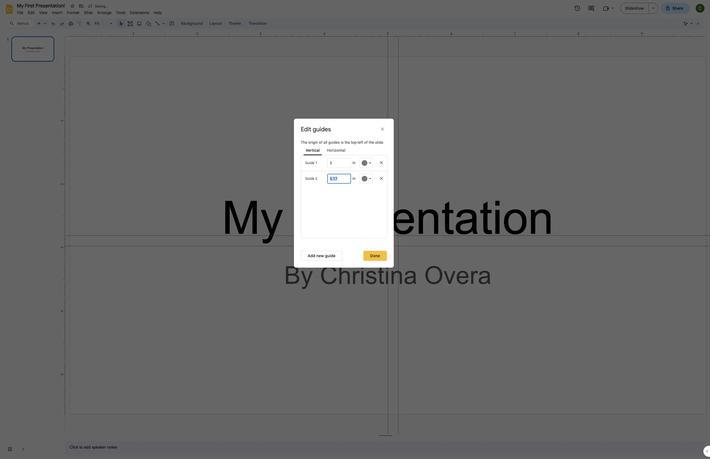 Task type: describe. For each thing, give the bounding box(es) containing it.
in for guide 1
[[352, 161, 355, 165]]

1 the from the left
[[345, 140, 350, 145]]

edit guides
[[301, 126, 331, 133]]

background
[[181, 21, 203, 26]]

Guide 1, measured in inches field
[[327, 158, 351, 168]]

1 vertical spatial guides
[[328, 140, 340, 145]]

origin
[[308, 140, 318, 145]]

edit
[[301, 126, 311, 133]]

all
[[323, 140, 327, 145]]

theme button
[[226, 19, 244, 28]]

edit guides dialog
[[294, 119, 394, 268]]

transition
[[248, 21, 266, 26]]

new
[[316, 254, 324, 259]]

guide 1
[[305, 161, 317, 165]]

background button
[[178, 19, 205, 28]]

edit guides heading
[[301, 126, 356, 133]]

saving…
[[95, 4, 108, 8]]

edit guides application
[[0, 0, 710, 460]]

navigation inside the edit guides application
[[0, 31, 61, 460]]

main toolbar
[[34, 19, 269, 28]]

theme
[[229, 21, 241, 26]]

guides inside "heading"
[[313, 126, 331, 133]]

2 of from the left
[[364, 140, 368, 145]]

Menus field
[[7, 20, 34, 27]]

horizontal
[[327, 148, 345, 153]]



Task type: vqa. For each thing, say whether or not it's contained in the screenshot.
the left the
yes



Task type: locate. For each thing, give the bounding box(es) containing it.
0 horizontal spatial of
[[319, 140, 322, 145]]

1 in from the top
[[352, 161, 355, 165]]

2
[[315, 177, 317, 181]]

done button
[[363, 251, 387, 261]]

1 horizontal spatial of
[[364, 140, 368, 145]]

the right is
[[345, 140, 350, 145]]

the origin of all guides is the top-left of the slide.
[[301, 140, 384, 145]]

Star checkbox
[[69, 2, 76, 10]]

guide left 1
[[305, 161, 314, 165]]

0 vertical spatial guides
[[313, 126, 331, 133]]

alert
[[301, 240, 387, 245]]

done
[[370, 254, 380, 259]]

of
[[319, 140, 322, 145], [364, 140, 368, 145]]

0 vertical spatial guide
[[305, 161, 314, 165]]

0 vertical spatial in
[[352, 161, 355, 165]]

1 vertical spatial guide
[[305, 177, 314, 181]]

guide
[[305, 161, 314, 165], [305, 177, 314, 181]]

Rename text field
[[15, 2, 68, 9]]

horizontal tab
[[325, 147, 348, 155]]

transition button
[[246, 19, 269, 28]]

guide for guide 2
[[305, 177, 314, 181]]

Guide 2, measured in inches field
[[327, 174, 351, 184]]

in right guide 2, measured in inches 'field'
[[352, 176, 355, 181]]

guides up all
[[313, 126, 331, 133]]

the
[[301, 140, 307, 145]]

mode and view toolbar
[[681, 18, 702, 29]]

add new guide button
[[301, 251, 342, 261]]

add
[[308, 254, 315, 259]]

of left all
[[319, 140, 322, 145]]

share. private to only me. image
[[665, 6, 670, 11]]

menu bar
[[15, 7, 164, 16]]

2 in from the top
[[352, 176, 355, 181]]

tab list
[[301, 145, 387, 155]]

1 of from the left
[[319, 140, 322, 145]]

guides
[[313, 126, 331, 133], [328, 140, 340, 145]]

1 guide from the top
[[305, 161, 314, 165]]

guide
[[325, 254, 336, 259]]

1
[[315, 161, 317, 165]]

vertical tab
[[304, 147, 322, 155]]

add new guide
[[308, 254, 336, 259]]

left
[[358, 140, 363, 145]]

menu bar banner
[[0, 0, 710, 460]]

is
[[341, 140, 344, 145]]

tab list inside edit guides dialog
[[301, 145, 387, 155]]

navigation
[[0, 31, 61, 460]]

guide 2
[[305, 177, 317, 181]]

guides left is
[[328, 140, 340, 145]]

alert inside edit guides dialog
[[301, 240, 387, 245]]

guide for guide 1
[[305, 161, 314, 165]]

in for guide 2
[[352, 176, 355, 181]]

vertical
[[306, 148, 320, 153]]

0 horizontal spatial the
[[345, 140, 350, 145]]

1 horizontal spatial the
[[369, 140, 374, 145]]

in
[[352, 161, 355, 165], [352, 176, 355, 181]]

in right guide 1, measured in inches field
[[352, 161, 355, 165]]

1 vertical spatial in
[[352, 176, 355, 181]]

guide left 2
[[305, 177, 314, 181]]

the left slide.
[[369, 140, 374, 145]]

saving… button
[[86, 2, 109, 10]]

the
[[345, 140, 350, 145], [369, 140, 374, 145]]

tab list containing vertical
[[301, 145, 387, 155]]

menu bar inside menu bar banner
[[15, 7, 164, 16]]

of right left
[[364, 140, 368, 145]]

2 the from the left
[[369, 140, 374, 145]]

2 guide from the top
[[305, 177, 314, 181]]

slide.
[[375, 140, 384, 145]]

top-
[[351, 140, 358, 145]]



